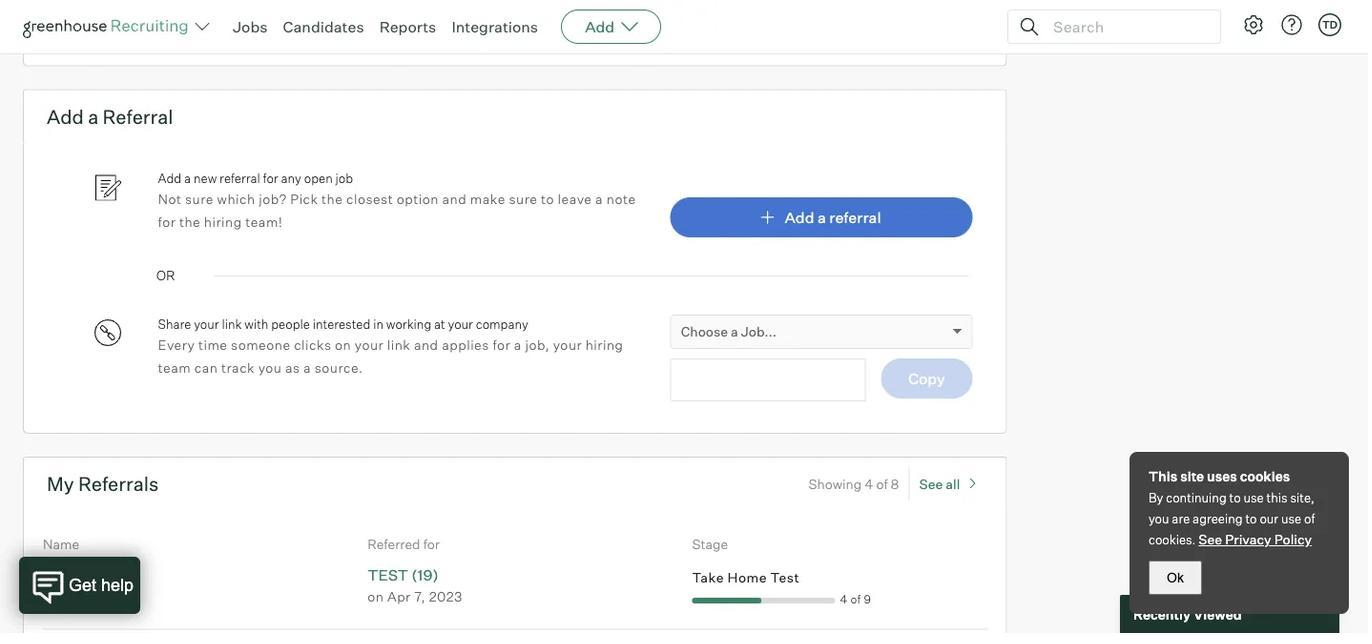 Task type: vqa. For each thing, say whether or not it's contained in the screenshot.
7,
yes



Task type: locate. For each thing, give the bounding box(es) containing it.
4 left "9"
[[840, 593, 848, 607]]

candidates link
[[283, 17, 364, 36]]

0 horizontal spatial sure
[[185, 191, 214, 208]]

0 horizontal spatial hiring
[[204, 214, 242, 231]]

see down agreeing
[[1199, 532, 1223, 548]]

1 horizontal spatial sure
[[509, 191, 538, 208]]

1 horizontal spatial you
[[1149, 512, 1170, 527]]

all right 8
[[946, 476, 961, 493]]

on left apr
[[368, 589, 384, 606]]

ok button
[[1149, 561, 1203, 596]]

add for add a referral
[[785, 208, 815, 227]]

1 horizontal spatial link
[[387, 336, 411, 353]]

2 vertical spatial of
[[851, 593, 861, 607]]

add a referral
[[47, 105, 173, 129]]

a
[[88, 105, 98, 129], [184, 171, 191, 186], [596, 191, 603, 208], [818, 208, 826, 227], [731, 324, 739, 340], [514, 336, 522, 353], [304, 359, 311, 376]]

1 vertical spatial referral
[[830, 208, 882, 227]]

0 horizontal spatial link
[[222, 316, 242, 332]]

1 vertical spatial of
[[1305, 512, 1316, 527]]

8
[[891, 476, 900, 493]]

0 horizontal spatial the
[[179, 214, 201, 231]]

the down job
[[322, 191, 343, 208]]

hiring right job,
[[586, 336, 624, 353]]

cookies.
[[1149, 533, 1196, 548]]

9
[[864, 593, 872, 607]]

0 vertical spatial use
[[1244, 491, 1264, 506]]

the down not
[[179, 214, 201, 231]]

cookies
[[1241, 469, 1291, 485]]

0 vertical spatial see
[[920, 476, 943, 493]]

link left with
[[222, 316, 242, 332]]

2 horizontal spatial on
[[368, 589, 384, 606]]

add
[[585, 17, 615, 36], [47, 105, 84, 129], [158, 171, 182, 186], [785, 208, 815, 227]]

1 vertical spatial you
[[1149, 512, 1170, 527]]

None text field
[[671, 359, 866, 402]]

and left make
[[442, 191, 467, 208]]

followed
[[86, 23, 137, 40]]

see for see privacy policy
[[1199, 532, 1223, 548]]

you inside by continuing to use this site, you are agreeing to our use of cookies.
[[1149, 512, 1170, 527]]

greg
[[43, 569, 78, 588]]

to inside add a new referral for any open job not sure which job? pick the closest option and make sure to leave a note for the hiring team!
[[541, 191, 555, 208]]

for
[[263, 171, 278, 186], [158, 214, 176, 231], [493, 336, 511, 353], [423, 536, 440, 553]]

site
[[1181, 469, 1205, 485]]

0 horizontal spatial all
[[177, 23, 191, 40]]

1 horizontal spatial of
[[877, 476, 888, 493]]

test (19) link
[[368, 566, 439, 585]]

0 horizontal spatial see
[[920, 476, 943, 493]]

see right 8
[[920, 476, 943, 493]]

for down not
[[158, 214, 176, 231]]

0 vertical spatial 4
[[865, 476, 874, 493]]

by continuing to use this site, you are agreeing to our use of cookies.
[[1149, 491, 1316, 548]]

source.
[[315, 359, 363, 376]]

of down site,
[[1305, 512, 1316, 527]]

job
[[336, 171, 353, 186]]

4 left 8
[[865, 476, 874, 493]]

0 horizontal spatial and
[[414, 336, 439, 353]]

see all link
[[920, 468, 983, 501]]

policy
[[1275, 532, 1313, 548]]

referred for
[[368, 536, 440, 553]]

sure right make
[[509, 191, 538, 208]]

team!
[[245, 214, 283, 231]]

you
[[258, 359, 282, 376], [1149, 512, 1170, 527]]

for down company
[[493, 336, 511, 353]]

see privacy policy link
[[1199, 532, 1313, 548]]

1 vertical spatial see
[[1199, 532, 1223, 548]]

and down "at"
[[414, 336, 439, 353]]

use
[[1244, 491, 1264, 506], [1282, 512, 1302, 527]]

0 vertical spatial and
[[442, 191, 467, 208]]

1 sure from the left
[[185, 191, 214, 208]]

someone
[[231, 336, 291, 353]]

1 horizontal spatial see
[[1199, 532, 1223, 548]]

hiring down which
[[204, 214, 242, 231]]

0 vertical spatial link
[[222, 316, 242, 332]]

open
[[304, 171, 333, 186]]

0 vertical spatial hiring
[[204, 214, 242, 231]]

td
[[1323, 18, 1338, 31]]

referral
[[220, 171, 260, 186], [830, 208, 882, 227]]

2 vertical spatial on
[[368, 589, 384, 606]]

ok
[[1167, 571, 1185, 586]]

add inside add a new referral for any open job not sure which job? pick the closest option and make sure to leave a note for the hiring team!
[[158, 171, 182, 186]]

you left the as
[[258, 359, 282, 376]]

0 vertical spatial to
[[541, 191, 555, 208]]

1 vertical spatial and
[[414, 336, 439, 353]]

add a new referral for any open job not sure which job? pick the closest option and make sure to leave a note for the hiring team!
[[158, 171, 636, 231]]

due
[[224, 23, 247, 40]]

(19)
[[412, 566, 439, 585]]

job...
[[741, 324, 777, 340]]

of
[[877, 476, 888, 493], [1305, 512, 1316, 527], [851, 593, 861, 607]]

test (19) on apr 7, 2023
[[368, 566, 463, 606]]

0 vertical spatial you
[[258, 359, 282, 376]]

test
[[771, 569, 800, 586]]

the
[[322, 191, 343, 208], [179, 214, 201, 231]]

of left "9"
[[851, 593, 861, 607]]

td button
[[1319, 13, 1342, 36]]

on right up
[[159, 23, 174, 40]]

1 vertical spatial all
[[946, 476, 961, 493]]

1 vertical spatial to
[[1230, 491, 1242, 506]]

and inside add a new referral for any open job not sure which job? pick the closest option and make sure to leave a note for the hiring team!
[[442, 191, 467, 208]]

your down in
[[355, 336, 384, 353]]

link down working
[[387, 336, 411, 353]]

you down by
[[1149, 512, 1170, 527]]

1 horizontal spatial hiring
[[586, 336, 624, 353]]

use left 'this'
[[1244, 491, 1264, 506]]

a inside "button"
[[818, 208, 826, 227]]

sure
[[185, 191, 214, 208], [509, 191, 538, 208]]

1 horizontal spatial referral
[[830, 208, 882, 227]]

2 horizontal spatial of
[[1305, 512, 1316, 527]]

company
[[476, 316, 529, 332]]

interested
[[313, 316, 371, 332]]

stage
[[692, 536, 728, 553]]

greg smith
[[43, 569, 124, 588]]

1 vertical spatial 4
[[840, 593, 848, 607]]

add inside popup button
[[585, 17, 615, 36]]

4
[[865, 476, 874, 493], [840, 593, 848, 607]]

and
[[442, 191, 467, 208], [414, 336, 439, 353]]

for inside share your link with people interested in working at your company every time someone clicks on your link and applies for a job, your hiring team can track you as a source.
[[493, 336, 511, 353]]

referral
[[103, 105, 173, 129]]

for left any
[[263, 171, 278, 186]]

to left leave
[[541, 191, 555, 208]]

on inside test (19) on apr 7, 2023
[[368, 589, 384, 606]]

any
[[281, 171, 302, 186]]

1 horizontal spatial 4
[[865, 476, 874, 493]]

Search text field
[[1049, 13, 1204, 41]]

jobs
[[233, 17, 268, 36]]

2 vertical spatial to
[[1246, 512, 1258, 527]]

reports link
[[380, 17, 437, 36]]

1 vertical spatial on
[[335, 336, 352, 353]]

to
[[541, 191, 555, 208], [1230, 491, 1242, 506], [1246, 512, 1258, 527]]

1 horizontal spatial all
[[946, 476, 961, 493]]

0 vertical spatial the
[[322, 191, 343, 208]]

1 horizontal spatial on
[[335, 336, 352, 353]]

0 horizontal spatial you
[[258, 359, 282, 376]]

use up the policy
[[1282, 512, 1302, 527]]

are
[[1172, 512, 1191, 527]]

all
[[177, 23, 191, 40], [946, 476, 961, 493]]

7,
[[415, 589, 426, 606]]

0 vertical spatial referral
[[220, 171, 260, 186]]

this
[[1149, 469, 1178, 485]]

referral inside add a new referral for any open job not sure which job? pick the closest option and make sure to leave a note for the hiring team!
[[220, 171, 260, 186]]

0 horizontal spatial to
[[541, 191, 555, 208]]

for up (19)
[[423, 536, 440, 553]]

add inside "button"
[[785, 208, 815, 227]]

your right job,
[[553, 336, 582, 353]]

see all
[[920, 476, 961, 493]]

1 horizontal spatial to
[[1230, 491, 1242, 506]]

candidates
[[283, 17, 364, 36]]

on
[[159, 23, 174, 40], [335, 336, 352, 353], [368, 589, 384, 606]]

add for add
[[585, 17, 615, 36]]

your
[[194, 23, 221, 40], [194, 316, 219, 332], [448, 316, 473, 332], [355, 336, 384, 353], [553, 336, 582, 353]]

1 horizontal spatial and
[[442, 191, 467, 208]]

add a referral button
[[671, 198, 973, 238]]

to down uses
[[1230, 491, 1242, 506]]

1 vertical spatial hiring
[[586, 336, 624, 353]]

1 vertical spatial the
[[179, 214, 201, 231]]

all right up
[[177, 23, 191, 40]]

0 horizontal spatial on
[[159, 23, 174, 40]]

new
[[194, 171, 217, 186]]

of left 8
[[877, 476, 888, 493]]

your up time
[[194, 316, 219, 332]]

4 of 9
[[840, 593, 872, 607]]

hiring inside add a new referral for any open job not sure which job? pick the closest option and make sure to leave a note for the hiring team!
[[204, 214, 242, 231]]

apr
[[387, 589, 411, 606]]

choose a job...
[[681, 324, 777, 340]]

on down interested
[[335, 336, 352, 353]]

0 horizontal spatial referral
[[220, 171, 260, 186]]

1 horizontal spatial use
[[1282, 512, 1302, 527]]

and inside share your link with people interested in working at your company every time someone clicks on your link and applies for a job, your hiring team can track you as a source.
[[414, 336, 439, 353]]

1 vertical spatial use
[[1282, 512, 1302, 527]]

sure down new
[[185, 191, 214, 208]]

to left our
[[1246, 512, 1258, 527]]



Task type: describe. For each thing, give the bounding box(es) containing it.
viewed
[[1194, 606, 1242, 623]]

add for add a new referral for any open job not sure which job? pick the closest option and make sure to leave a note for the hiring team!
[[158, 171, 182, 186]]

0 horizontal spatial of
[[851, 593, 861, 607]]

you inside share your link with people interested in working at your company every time someone clicks on your link and applies for a job, your hiring team can track you as a source.
[[258, 359, 282, 376]]

smith
[[81, 569, 124, 588]]

hiring inside share your link with people interested in working at your company every time someone clicks on your link and applies for a job, your hiring team can track you as a source.
[[586, 336, 624, 353]]

td button
[[1315, 10, 1346, 40]]

2 horizontal spatial to
[[1246, 512, 1258, 527]]

home
[[728, 569, 767, 586]]

your left due
[[194, 23, 221, 40]]

continuing
[[1167, 491, 1227, 506]]

recently viewed
[[1134, 606, 1242, 623]]

with
[[245, 316, 269, 332]]

people
[[271, 316, 310, 332]]

my referrals
[[47, 472, 159, 496]]

time
[[199, 336, 228, 353]]

0 horizontal spatial 4
[[840, 593, 848, 607]]

job,
[[525, 336, 550, 353]]

referred
[[368, 536, 421, 553]]

our
[[1260, 512, 1279, 527]]

integrations
[[452, 17, 538, 36]]

team
[[158, 359, 191, 376]]

job?
[[259, 191, 287, 208]]

greenhouse recruiting image
[[23, 15, 195, 38]]

choose
[[681, 324, 728, 340]]

note
[[607, 191, 636, 208]]

your right "at"
[[448, 316, 473, 332]]

referrals
[[78, 472, 159, 496]]

add button
[[561, 10, 662, 44]]

closest
[[346, 191, 393, 208]]

option
[[397, 191, 439, 208]]

by
[[1149, 491, 1164, 506]]

can
[[194, 359, 218, 376]]

track
[[221, 359, 255, 376]]

take home test
[[692, 569, 800, 586]]

1 vertical spatial link
[[387, 336, 411, 353]]

2023
[[429, 589, 463, 606]]

agreeing
[[1193, 512, 1243, 527]]

of inside by continuing to use this site, you are agreeing to our use of cookies.
[[1305, 512, 1316, 527]]

greg smith link
[[43, 569, 124, 588]]

referral inside "button"
[[830, 208, 882, 227]]

or
[[156, 267, 175, 284]]

add a referral link
[[671, 198, 973, 238]]

share
[[158, 316, 191, 332]]

leave
[[558, 191, 592, 208]]

make
[[470, 191, 506, 208]]

up
[[140, 23, 156, 40]]

share your link with people interested in working at your company every time someone clicks on your link and applies for a job, your hiring team can track you as a source.
[[158, 316, 624, 376]]

test
[[368, 566, 408, 585]]

take
[[692, 569, 725, 586]]

you've followed up on all your due reminders.
[[43, 23, 316, 40]]

at
[[434, 316, 446, 332]]

add a referral
[[785, 208, 882, 227]]

clicks
[[294, 336, 332, 353]]

uses
[[1208, 469, 1238, 485]]

on inside share your link with people interested in working at your company every time someone clicks on your link and applies for a job, your hiring team can track you as a source.
[[335, 336, 352, 353]]

0 vertical spatial of
[[877, 476, 888, 493]]

add for add a referral
[[47, 105, 84, 129]]

2 sure from the left
[[509, 191, 538, 208]]

this
[[1267, 491, 1288, 506]]

integrations link
[[452, 17, 538, 36]]

showing 4 of 8
[[809, 476, 900, 493]]

as
[[285, 359, 300, 376]]

0 vertical spatial all
[[177, 23, 191, 40]]

applies
[[442, 336, 490, 353]]

showing
[[809, 476, 862, 493]]

not
[[158, 191, 182, 208]]

0 vertical spatial on
[[159, 23, 174, 40]]

see privacy policy
[[1199, 532, 1313, 548]]

recently
[[1134, 606, 1191, 623]]

0 horizontal spatial use
[[1244, 491, 1264, 506]]

my
[[47, 472, 74, 496]]

reports
[[380, 17, 437, 36]]

configure image
[[1243, 13, 1266, 36]]

you've
[[43, 23, 83, 40]]

site,
[[1291, 491, 1315, 506]]

every
[[158, 336, 195, 353]]

reminders.
[[250, 23, 316, 40]]

see for see all
[[920, 476, 943, 493]]

working
[[386, 316, 432, 332]]

jobs link
[[233, 17, 268, 36]]

privacy
[[1226, 532, 1272, 548]]

this site uses cookies
[[1149, 469, 1291, 485]]

name
[[43, 536, 79, 553]]

which
[[217, 191, 255, 208]]

1 horizontal spatial the
[[322, 191, 343, 208]]



